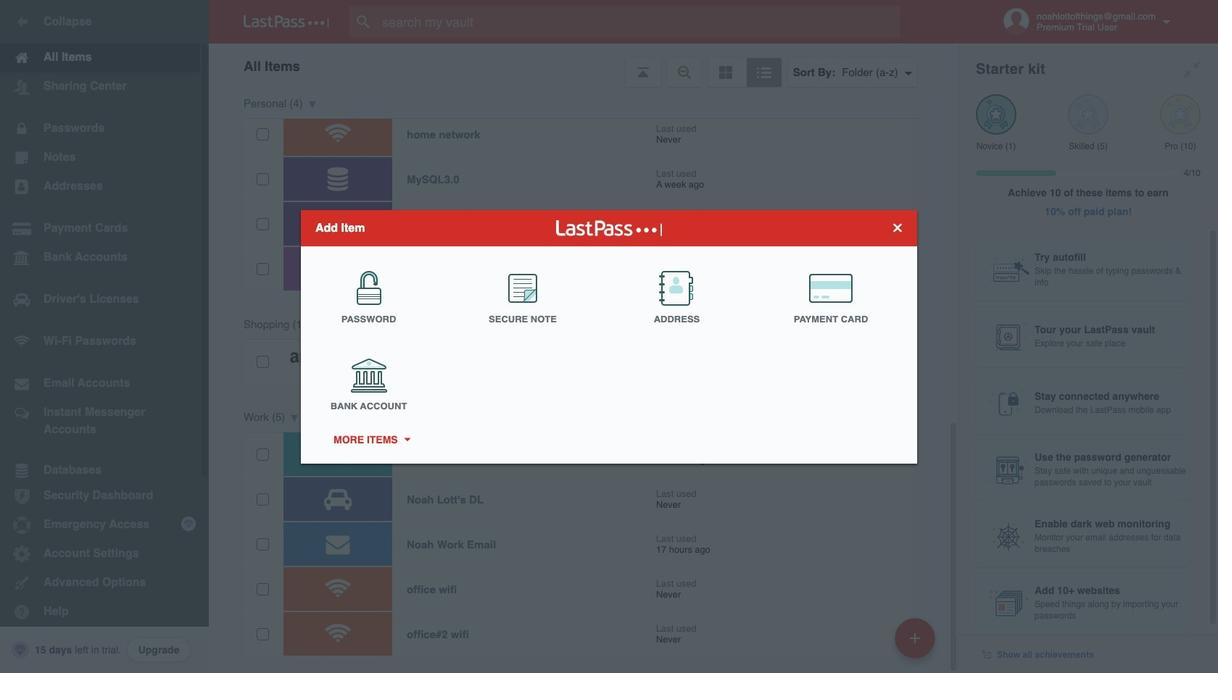 Task type: locate. For each thing, give the bounding box(es) containing it.
lastpass image
[[244, 15, 329, 28]]

new item navigation
[[890, 614, 944, 674]]

vault options navigation
[[209, 44, 959, 87]]

new item image
[[910, 634, 921, 644]]

dialog
[[301, 210, 918, 464]]

Search search field
[[350, 6, 929, 38]]



Task type: describe. For each thing, give the bounding box(es) containing it.
search my vault text field
[[350, 6, 929, 38]]

main navigation navigation
[[0, 0, 209, 674]]

caret right image
[[402, 438, 412, 442]]



